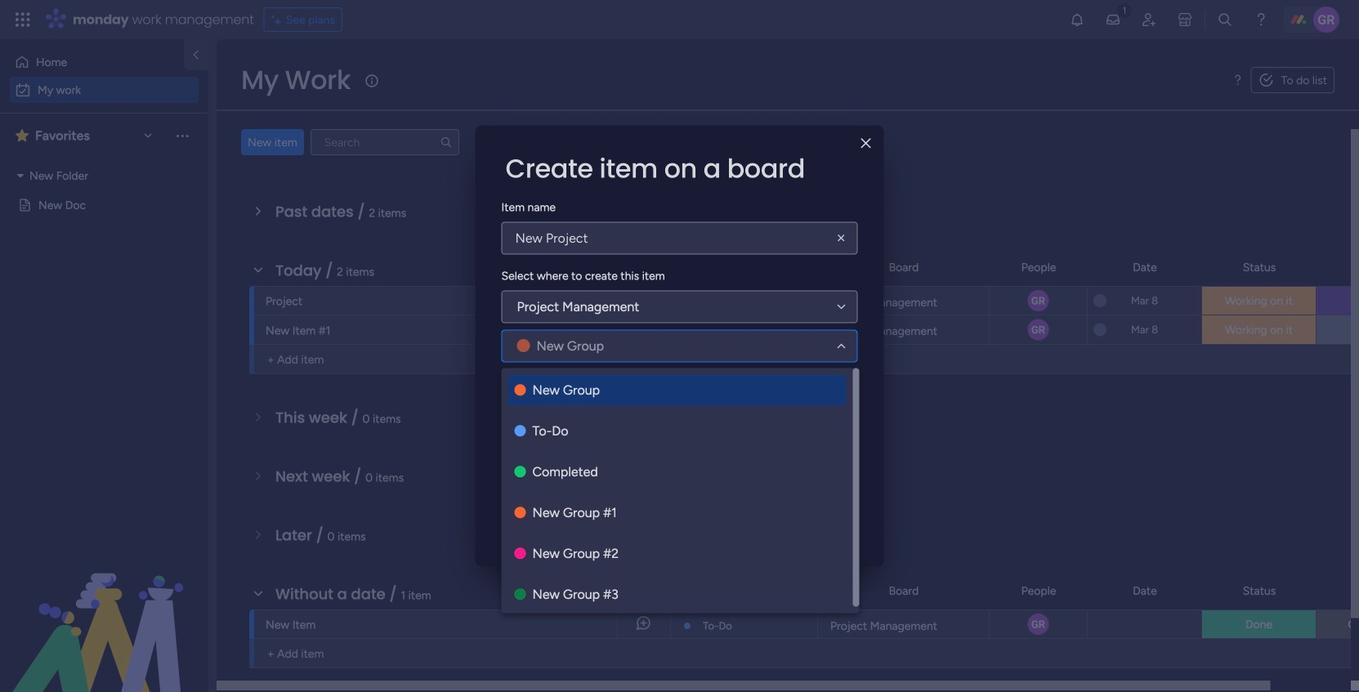 Task type: describe. For each thing, give the bounding box(es) containing it.
search everything image
[[1217, 11, 1233, 28]]

3 v2 circle image from the top
[[515, 465, 526, 479]]

1 image
[[1117, 1, 1132, 19]]

2 v2 circle image from the top
[[515, 424, 526, 438]]

public board image
[[17, 197, 33, 213]]

lottie animation image
[[0, 527, 208, 692]]

For example, project proposal text field
[[501, 222, 858, 255]]

Filter dashboard by text search field
[[310, 129, 459, 155]]

0 vertical spatial v2 circle image
[[517, 338, 530, 354]]

1 v2 circle image from the top
[[515, 383, 526, 397]]

1 option from the top
[[10, 49, 174, 75]]

invite members image
[[1141, 11, 1157, 28]]



Task type: locate. For each thing, give the bounding box(es) containing it.
1 vertical spatial option
[[10, 77, 199, 103]]

1 vertical spatial v2 circle image
[[515, 506, 526, 520]]

update feed image
[[1105, 11, 1121, 28]]

lottie animation element
[[0, 527, 208, 692]]

v2 circle image
[[517, 338, 530, 354], [515, 506, 526, 520], [515, 547, 526, 560]]

v2 star 2 image
[[16, 126, 29, 145]]

list box
[[0, 158, 208, 318]]

option
[[10, 49, 174, 75], [10, 77, 199, 103]]

0 vertical spatial option
[[10, 49, 174, 75]]

None search field
[[310, 129, 459, 155]]

2 option from the top
[[10, 77, 199, 103]]

4 v2 circle image from the top
[[515, 587, 526, 601]]

close image
[[861, 138, 871, 149]]

monday marketplace image
[[1177, 11, 1193, 28]]

help image
[[1253, 11, 1269, 28]]

search image
[[440, 136, 453, 149]]

2 vertical spatial v2 circle image
[[515, 547, 526, 560]]

greg robinson image
[[1313, 7, 1340, 33]]

caret down image
[[17, 170, 24, 181]]

v2 circle image
[[515, 383, 526, 397], [515, 424, 526, 438], [515, 465, 526, 479], [515, 587, 526, 601]]

select product image
[[15, 11, 31, 28]]

see plans image
[[271, 10, 286, 29]]

notifications image
[[1069, 11, 1085, 28]]



Task type: vqa. For each thing, say whether or not it's contained in the screenshot.
main associated with Main Table
no



